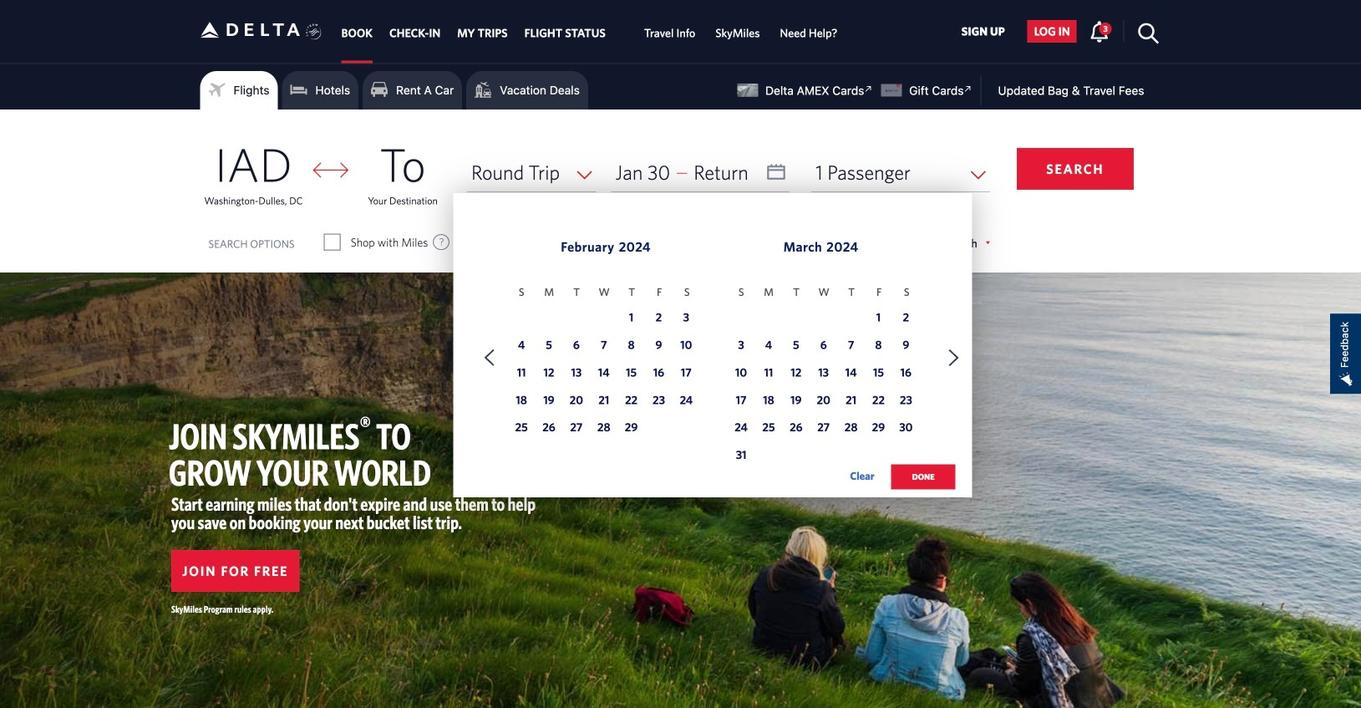 Task type: describe. For each thing, give the bounding box(es) containing it.
calendar expanded, use arrow keys to select date application
[[454, 193, 973, 507]]

1 this link opens another site in a new window that may not follow the same accessibility policies as delta air lines. image from the left
[[861, 81, 877, 97]]

delta air lines image
[[200, 4, 301, 56]]

2 this link opens another site in a new window that may not follow the same accessibility policies as delta air lines. image from the left
[[961, 81, 977, 97]]



Task type: locate. For each thing, give the bounding box(es) containing it.
skyteam image
[[306, 6, 322, 58]]

0 horizontal spatial this link opens another site in a new window that may not follow the same accessibility policies as delta air lines. image
[[861, 81, 877, 97]]

this link opens another site in a new window that may not follow the same accessibility policies as delta air lines. image
[[861, 81, 877, 97], [961, 81, 977, 97]]

None text field
[[612, 153, 790, 192]]

None field
[[467, 153, 597, 192], [812, 153, 991, 192], [467, 153, 597, 192], [812, 153, 991, 192]]

tab panel
[[0, 110, 1362, 507]]

1 horizontal spatial this link opens another site in a new window that may not follow the same accessibility policies as delta air lines. image
[[961, 81, 977, 97]]

None checkbox
[[325, 234, 340, 251]]

tab list
[[333, 0, 848, 63]]

None checkbox
[[624, 234, 639, 251]]



Task type: vqa. For each thing, say whether or not it's contained in the screenshot.
This link opens another site in a new window that may not follow the same accessibility policies as Delta Air Lines. icon
yes



